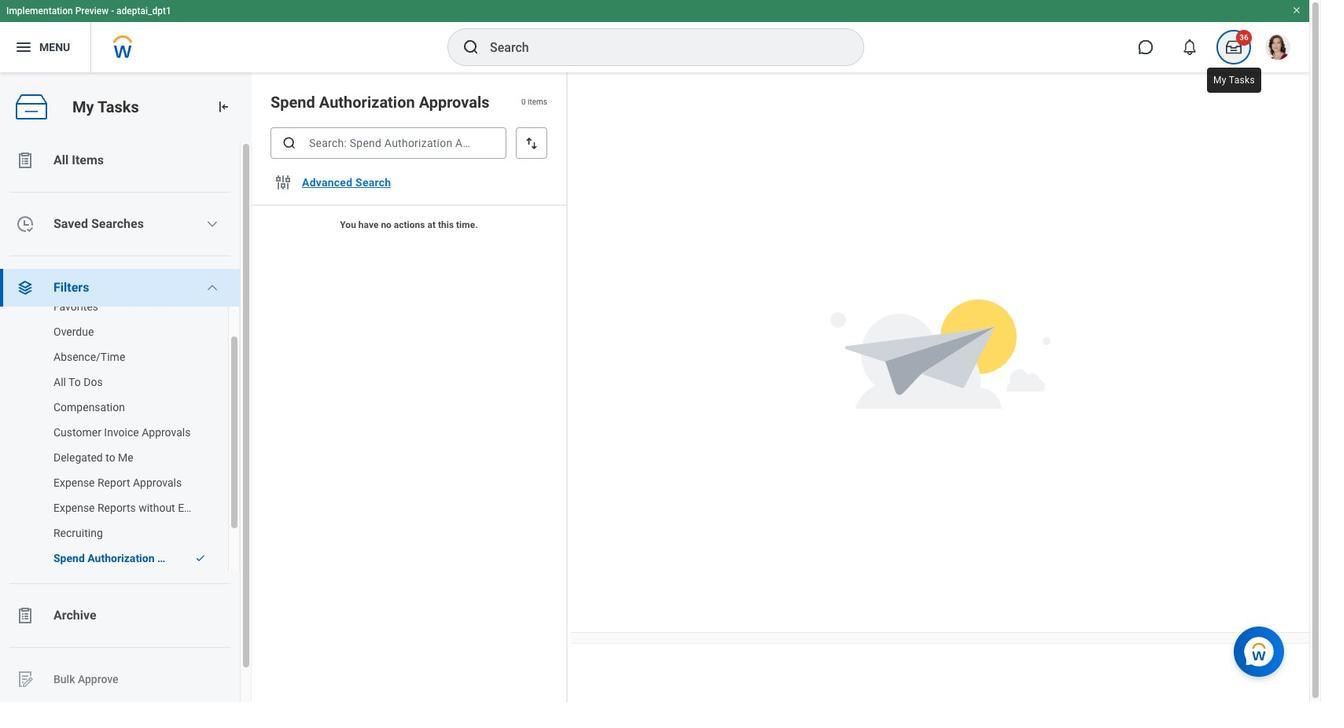 Task type: describe. For each thing, give the bounding box(es) containing it.
filters button
[[0, 269, 240, 307]]

report
[[98, 477, 130, 489]]

customer
[[54, 426, 101, 439]]

spend authorization approvals button
[[0, 543, 207, 574]]

expense for expense reports without exceptions
[[54, 502, 95, 515]]

overdue
[[54, 326, 94, 338]]

approve
[[78, 673, 119, 686]]

customer invoice approvals
[[54, 426, 191, 439]]

all to dos button
[[0, 367, 212, 398]]

preview
[[75, 6, 109, 17]]

36 button
[[1217, 30, 1253, 65]]

items
[[72, 153, 104, 168]]

saved searches
[[54, 216, 144, 231]]

clipboard image for all items
[[16, 151, 35, 170]]

you have no actions at this time.
[[340, 220, 478, 231]]

no
[[381, 220, 392, 231]]

implementation preview -   adeptai_dpt1
[[6, 6, 171, 17]]

item list element
[[252, 72, 568, 703]]

expense reports without exceptions
[[54, 502, 232, 515]]

implementation
[[6, 6, 73, 17]]

all to dos
[[54, 376, 103, 389]]

tasks inside tooltip
[[1230, 75, 1256, 86]]

approvals inside item list element
[[419, 93, 490, 112]]

expense for expense report approvals
[[54, 477, 95, 489]]

actions
[[394, 220, 425, 231]]

my tasks element containing my tasks
[[0, 72, 252, 703]]

approvals for spend authorization approvals button
[[157, 552, 207, 565]]

to
[[69, 376, 81, 389]]

bulk approve
[[54, 673, 119, 686]]

0 horizontal spatial tasks
[[98, 97, 139, 116]]

clock check image
[[16, 215, 35, 234]]

list inside my tasks element
[[0, 291, 240, 600]]

my tasks inside tooltip
[[1214, 75, 1256, 86]]

all for all items
[[54, 153, 69, 168]]

compensation button
[[0, 392, 212, 423]]

bulk
[[54, 673, 75, 686]]

configure image
[[274, 173, 293, 192]]

without
[[139, 502, 175, 515]]

spend authorization approvals inside item list element
[[271, 93, 490, 112]]

0 horizontal spatial my tasks
[[72, 97, 139, 116]]

justify image
[[14, 38, 33, 57]]

advanced search button
[[296, 167, 398, 198]]

search
[[356, 176, 391, 189]]

menu
[[39, 41, 70, 53]]

delegated
[[54, 452, 103, 464]]

spend authorization approvals inside button
[[54, 552, 207, 565]]

chevron down image
[[206, 282, 219, 294]]

menu button
[[0, 22, 91, 72]]

-
[[111, 6, 114, 17]]

inbox large image
[[1227, 39, 1242, 55]]

advanced
[[302, 176, 353, 189]]

0 horizontal spatial my
[[72, 97, 94, 116]]

all for all to dos
[[54, 376, 66, 389]]

expense report approvals
[[54, 477, 182, 489]]

my inside tooltip
[[1214, 75, 1227, 86]]

recruiting button
[[0, 518, 212, 549]]

search image
[[282, 135, 297, 151]]

you
[[340, 220, 356, 231]]

transformation import image
[[216, 99, 231, 115]]

approvals for "expense report approvals" 'button'
[[133, 477, 182, 489]]

expense report approvals button
[[0, 467, 212, 499]]

all items button
[[0, 142, 240, 179]]

customer invoice approvals button
[[0, 417, 212, 449]]

filters
[[54, 280, 89, 295]]

perspective image
[[16, 279, 35, 297]]

Search: Spend Authorization Approvals text field
[[271, 127, 507, 159]]

archive button
[[0, 597, 240, 635]]

delegated to me
[[54, 452, 134, 464]]



Task type: locate. For each thing, give the bounding box(es) containing it.
absence/time button
[[0, 341, 212, 373]]

notifications large image
[[1183, 39, 1198, 55]]

0 vertical spatial spend authorization approvals
[[271, 93, 490, 112]]

spend
[[271, 93, 315, 112], [54, 552, 85, 565]]

favorites button
[[0, 291, 212, 323]]

1 all from the top
[[54, 153, 69, 168]]

0 horizontal spatial authorization
[[88, 552, 155, 565]]

tasks
[[1230, 75, 1256, 86], [98, 97, 139, 116]]

1 vertical spatial tasks
[[98, 97, 139, 116]]

approvals up without
[[133, 477, 182, 489]]

bulk approve link
[[0, 661, 240, 699]]

archive
[[54, 608, 96, 623]]

spend inside button
[[54, 552, 85, 565]]

my down inbox large icon on the top
[[1214, 75, 1227, 86]]

1 vertical spatial my tasks element
[[0, 72, 252, 703]]

0 vertical spatial spend
[[271, 93, 315, 112]]

delegated to me button
[[0, 442, 212, 474]]

authorization up search: spend authorization approvals text box in the left top of the page
[[319, 93, 415, 112]]

favorites
[[54, 301, 98, 313]]

clipboard image inside archive button
[[16, 607, 35, 626]]

1 horizontal spatial spend authorization approvals
[[271, 93, 490, 112]]

0 vertical spatial tasks
[[1230, 75, 1256, 86]]

approvals down exceptions at left
[[157, 552, 207, 565]]

1 horizontal spatial tasks
[[1230, 75, 1256, 86]]

at
[[428, 220, 436, 231]]

my tasks up all items button
[[72, 97, 139, 116]]

spend inside item list element
[[271, 93, 315, 112]]

have
[[359, 220, 379, 231]]

to
[[106, 452, 115, 464]]

all left items
[[54, 153, 69, 168]]

authorization inside button
[[88, 552, 155, 565]]

clipboard image left all items
[[16, 151, 35, 170]]

approvals for customer invoice approvals button
[[142, 426, 191, 439]]

1 vertical spatial spend
[[54, 552, 85, 565]]

chevron down image
[[206, 218, 219, 231]]

saved
[[54, 216, 88, 231]]

sort image
[[524, 135, 540, 151]]

1 vertical spatial my tasks
[[72, 97, 139, 116]]

clipboard image left archive
[[16, 607, 35, 626]]

overdue button
[[0, 316, 212, 348]]

1 horizontal spatial my
[[1214, 75, 1227, 86]]

recruiting
[[54, 527, 103, 540]]

adeptai_dpt1
[[117, 6, 171, 17]]

1 vertical spatial expense
[[54, 502, 95, 515]]

tasks up all items button
[[98, 97, 139, 116]]

1 horizontal spatial spend
[[271, 93, 315, 112]]

exceptions
[[178, 502, 232, 515]]

clipboard image inside all items button
[[16, 151, 35, 170]]

profile logan mcneil image
[[1266, 35, 1291, 63]]

all items
[[54, 153, 104, 168]]

1 list from the top
[[0, 142, 252, 703]]

0 vertical spatial expense
[[54, 477, 95, 489]]

my tasks down 36 button
[[1214, 75, 1256, 86]]

expense reports without exceptions button
[[0, 493, 232, 524]]

tasks down 36 button
[[1230, 75, 1256, 86]]

approvals down search image
[[419, 93, 490, 112]]

1 expense from the top
[[54, 477, 95, 489]]

me
[[118, 452, 134, 464]]

compensation
[[54, 401, 125, 414]]

my tasks element containing 36
[[1213, 30, 1257, 65]]

authorization
[[319, 93, 415, 112], [88, 552, 155, 565]]

items
[[528, 98, 548, 106]]

1 vertical spatial all
[[54, 376, 66, 389]]

my tasks
[[1214, 75, 1256, 86], [72, 97, 139, 116]]

list containing all items
[[0, 142, 252, 703]]

0 vertical spatial clipboard image
[[16, 151, 35, 170]]

search image
[[462, 38, 481, 57]]

1 vertical spatial clipboard image
[[16, 607, 35, 626]]

0
[[522, 98, 526, 106]]

my tasks element inside menu banner
[[1213, 30, 1257, 65]]

all
[[54, 153, 69, 168], [54, 376, 66, 389]]

0 vertical spatial my tasks
[[1214, 75, 1256, 86]]

spend authorization approvals down recruiting button
[[54, 552, 207, 565]]

1 vertical spatial authorization
[[88, 552, 155, 565]]

0 vertical spatial all
[[54, 153, 69, 168]]

all left to
[[54, 376, 66, 389]]

list
[[0, 142, 252, 703], [0, 291, 240, 600]]

clipboard image
[[16, 151, 35, 170], [16, 607, 35, 626]]

0 horizontal spatial my tasks element
[[0, 72, 252, 703]]

1 clipboard image from the top
[[16, 151, 35, 170]]

1 horizontal spatial my tasks
[[1214, 75, 1256, 86]]

1 vertical spatial my
[[72, 97, 94, 116]]

expense down delegated on the left
[[54, 477, 95, 489]]

close environment banner image
[[1293, 6, 1302, 15]]

clipboard image for archive
[[16, 607, 35, 626]]

expense up "recruiting"
[[54, 502, 95, 515]]

time.
[[456, 220, 478, 231]]

Search Workday  search field
[[490, 30, 832, 65]]

expense
[[54, 477, 95, 489], [54, 502, 95, 515]]

1 horizontal spatial my tasks element
[[1213, 30, 1257, 65]]

my up all items
[[72, 97, 94, 116]]

expense inside 'button'
[[54, 477, 95, 489]]

1 vertical spatial spend authorization approvals
[[54, 552, 207, 565]]

authorization inside item list element
[[319, 93, 415, 112]]

approvals inside 'button'
[[133, 477, 182, 489]]

spend down "recruiting"
[[54, 552, 85, 565]]

0 horizontal spatial spend authorization approvals
[[54, 552, 207, 565]]

absence/time
[[54, 351, 125, 364]]

0 items
[[522, 98, 548, 106]]

0 vertical spatial authorization
[[319, 93, 415, 112]]

invoice
[[104, 426, 139, 439]]

0 vertical spatial my tasks element
[[1213, 30, 1257, 65]]

reports
[[98, 502, 136, 515]]

list containing favorites
[[0, 291, 240, 600]]

rename image
[[16, 670, 35, 689]]

my tasks element
[[1213, 30, 1257, 65], [0, 72, 252, 703]]

my tasks tooltip
[[1205, 65, 1265, 96]]

0 vertical spatial my
[[1214, 75, 1227, 86]]

2 clipboard image from the top
[[16, 607, 35, 626]]

dos
[[84, 376, 103, 389]]

approvals
[[419, 93, 490, 112], [142, 426, 191, 439], [133, 477, 182, 489], [157, 552, 207, 565]]

menu banner
[[0, 0, 1310, 72]]

expense inside button
[[54, 502, 95, 515]]

this
[[438, 220, 454, 231]]

2 expense from the top
[[54, 502, 95, 515]]

saved searches button
[[0, 205, 240, 243]]

2 all from the top
[[54, 376, 66, 389]]

spend authorization approvals up search: spend authorization approvals text box in the left top of the page
[[271, 93, 490, 112]]

check image
[[195, 553, 206, 564]]

1 horizontal spatial authorization
[[319, 93, 415, 112]]

2 list from the top
[[0, 291, 240, 600]]

spend authorization approvals
[[271, 93, 490, 112], [54, 552, 207, 565]]

my
[[1214, 75, 1227, 86], [72, 97, 94, 116]]

approvals right invoice
[[142, 426, 191, 439]]

36
[[1240, 33, 1249, 42]]

spend up search icon
[[271, 93, 315, 112]]

searches
[[91, 216, 144, 231]]

advanced search
[[302, 176, 391, 189]]

authorization down recruiting button
[[88, 552, 155, 565]]

0 horizontal spatial spend
[[54, 552, 85, 565]]



Task type: vqa. For each thing, say whether or not it's contained in the screenshot.
Change Selection Image
no



